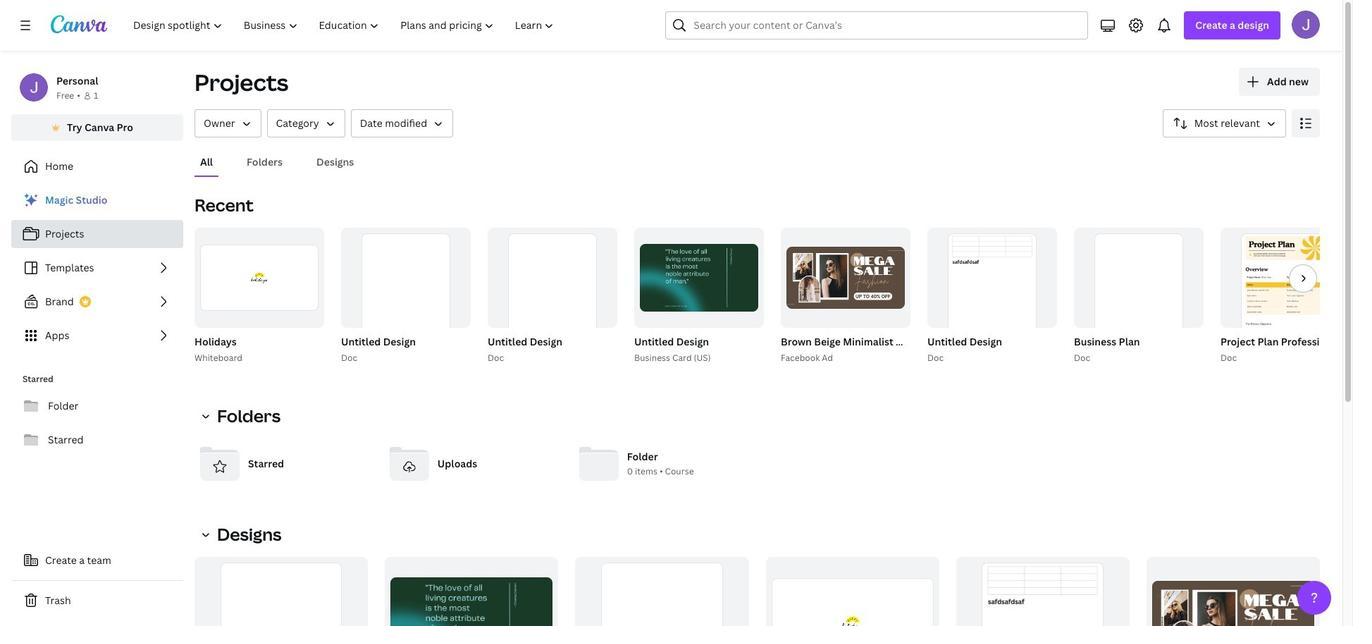 Task type: describe. For each thing, give the bounding box(es) containing it.
Owner button
[[195, 109, 261, 138]]

Date modified button
[[351, 109, 454, 138]]

top level navigation element
[[124, 11, 567, 39]]



Task type: locate. For each thing, give the bounding box(es) containing it.
group
[[192, 228, 324, 365], [195, 228, 324, 328], [338, 228, 471, 365], [341, 228, 471, 359], [485, 228, 618, 365], [488, 228, 618, 359], [632, 228, 764, 365], [635, 228, 764, 328], [779, 228, 1048, 365], [781, 228, 911, 328], [925, 228, 1058, 365], [1072, 228, 1204, 365], [1075, 228, 1204, 359], [1219, 228, 1354, 365], [1221, 228, 1351, 359], [195, 557, 368, 626], [385, 557, 559, 626], [576, 557, 749, 626], [766, 557, 940, 626], [957, 557, 1130, 626], [1147, 557, 1321, 626]]

Category button
[[267, 109, 345, 138]]

list
[[11, 186, 183, 350]]

Search search field
[[694, 12, 1061, 39]]

jacob simon image
[[1293, 11, 1321, 39]]

None search field
[[666, 11, 1089, 39]]

Sort by button
[[1163, 109, 1287, 138]]



Task type: vqa. For each thing, say whether or not it's contained in the screenshot.
Top level navigation element
yes



